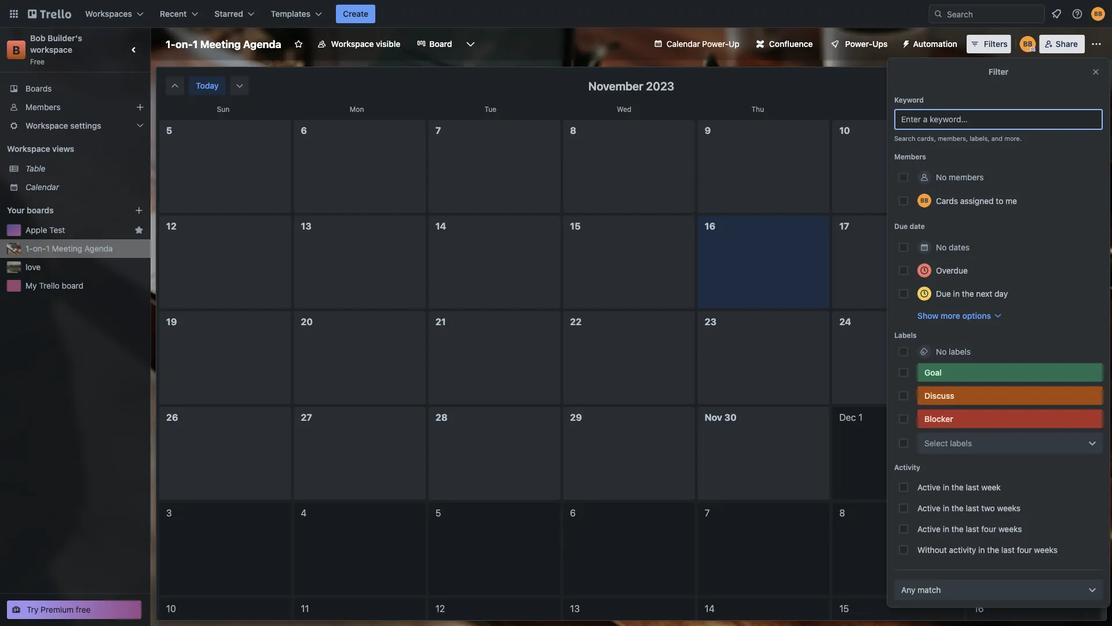 Task type: locate. For each thing, give the bounding box(es) containing it.
calendar up 2023
[[667, 39, 701, 49]]

close popover image
[[1092, 67, 1101, 77]]

bob builder (bobbuilder40) image
[[1092, 7, 1106, 21], [918, 194, 932, 208]]

ups
[[873, 39, 888, 49]]

starred
[[215, 9, 243, 19]]

1- up love
[[26, 244, 33, 253]]

agenda
[[243, 38, 282, 50], [84, 244, 113, 253]]

0 vertical spatial 6
[[301, 125, 307, 136]]

day
[[995, 289, 1009, 298]]

no
[[937, 172, 947, 182], [937, 242, 947, 252], [937, 347, 947, 356]]

0 horizontal spatial calendar
[[26, 182, 59, 192]]

in
[[954, 289, 961, 298], [944, 482, 950, 492], [944, 503, 950, 513], [944, 524, 950, 534], [979, 545, 986, 554]]

weeks for active in the last four weeks
[[999, 524, 1023, 534]]

1 vertical spatial 7
[[705, 508, 710, 519]]

color: red, title: "blocker" element
[[918, 410, 1104, 428]]

2 active from the top
[[918, 503, 941, 513]]

meeting down test
[[52, 244, 82, 253]]

calendar down the table
[[26, 182, 59, 192]]

0 vertical spatial on-
[[176, 38, 193, 50]]

1 vertical spatial weeks
[[999, 524, 1023, 534]]

1 vertical spatial 12
[[436, 603, 445, 614]]

1 vertical spatial labels
[[951, 438, 973, 448]]

10
[[840, 125, 851, 136], [166, 603, 176, 614]]

the up "active in the last two weeks" in the bottom right of the page
[[952, 482, 964, 492]]

1 right dec
[[859, 412, 863, 423]]

no up cards on the top of the page
[[937, 172, 947, 182]]

no left the dates
[[937, 242, 947, 252]]

1 vertical spatial meeting
[[52, 244, 82, 253]]

0 notifications image
[[1050, 7, 1064, 21]]

1
[[193, 38, 198, 50], [46, 244, 50, 253], [859, 412, 863, 423]]

active for active in the last week
[[918, 482, 941, 492]]

members
[[26, 102, 61, 112], [895, 152, 927, 161]]

0 vertical spatial 10
[[840, 125, 851, 136]]

select labels
[[925, 438, 973, 448]]

2 horizontal spatial sm image
[[898, 35, 914, 51]]

0 vertical spatial meeting
[[200, 38, 241, 50]]

workspace for workspace settings
[[26, 121, 68, 130]]

0 vertical spatial 14
[[436, 221, 447, 232]]

b
[[12, 43, 20, 57]]

color: green, title: "goal" element
[[918, 363, 1104, 382]]

dec
[[840, 412, 857, 423]]

12
[[166, 221, 177, 232], [436, 603, 445, 614]]

0 vertical spatial 13
[[301, 221, 312, 232]]

0 vertical spatial 16
[[705, 221, 716, 232]]

the
[[963, 289, 975, 298], [952, 482, 964, 492], [952, 503, 964, 513], [952, 524, 964, 534], [988, 545, 1000, 554]]

0 horizontal spatial 8
[[571, 125, 577, 136]]

1 horizontal spatial 11
[[975, 125, 984, 136]]

members down boards
[[26, 102, 61, 112]]

bob builder's workspace link
[[30, 33, 84, 54]]

the down active in the last week
[[952, 503, 964, 513]]

share button
[[1040, 35, 1086, 53]]

0 vertical spatial no
[[937, 172, 947, 182]]

1 horizontal spatial 1-on-1 meeting agenda
[[166, 38, 282, 50]]

more.
[[1005, 135, 1023, 142]]

1 vertical spatial agenda
[[84, 244, 113, 253]]

calendar
[[667, 39, 701, 49], [26, 182, 59, 192]]

b link
[[7, 41, 26, 59]]

due up the more
[[937, 289, 952, 298]]

workspace for workspace visible
[[331, 39, 374, 49]]

in up show more options
[[954, 289, 961, 298]]

Board name text field
[[160, 35, 287, 53]]

21
[[436, 316, 446, 327]]

0 vertical spatial 1-
[[166, 38, 176, 50]]

dec 1
[[840, 412, 863, 423]]

my trello board
[[26, 281, 84, 290]]

2
[[975, 412, 980, 423]]

1 down recent popup button
[[193, 38, 198, 50]]

1 vertical spatial 15
[[840, 603, 850, 614]]

workspace
[[331, 39, 374, 49], [26, 121, 68, 130], [7, 144, 50, 154]]

0 horizontal spatial 1-
[[26, 244, 33, 253]]

1 horizontal spatial 14
[[705, 603, 715, 614]]

1 horizontal spatial 15
[[840, 603, 850, 614]]

create
[[343, 9, 369, 19]]

0 horizontal spatial due
[[895, 222, 909, 230]]

0 horizontal spatial 1-on-1 meeting agenda
[[26, 244, 113, 253]]

1 vertical spatial 1-
[[26, 244, 33, 253]]

primary element
[[0, 0, 1113, 28]]

1 horizontal spatial members
[[895, 152, 927, 161]]

workspace visible button
[[311, 35, 408, 53]]

sun
[[217, 105, 230, 113]]

agenda inside 1-on-1 meeting agenda link
[[84, 244, 113, 253]]

star or unstar board image
[[294, 39, 304, 49]]

5
[[166, 125, 172, 136], [436, 508, 441, 519]]

board
[[430, 39, 452, 49]]

1 vertical spatial due
[[937, 289, 952, 298]]

0 horizontal spatial 1
[[46, 244, 50, 253]]

1 vertical spatial 6
[[571, 508, 576, 519]]

1 vertical spatial 8
[[840, 508, 846, 519]]

2 vertical spatial 1
[[859, 412, 863, 423]]

1 down apple test
[[46, 244, 50, 253]]

no for no members
[[937, 172, 947, 182]]

2 vertical spatial active
[[918, 524, 941, 534]]

members down "search"
[[895, 152, 927, 161]]

workspaces
[[85, 9, 132, 19]]

0 vertical spatial agenda
[[243, 38, 282, 50]]

1 vertical spatial 1-on-1 meeting agenda
[[26, 244, 113, 253]]

0 vertical spatial bob builder (bobbuilder40) image
[[1092, 7, 1106, 21]]

calendar power-up link
[[647, 35, 747, 53]]

meeting
[[200, 38, 241, 50], [52, 244, 82, 253]]

0 vertical spatial 15
[[571, 221, 581, 232]]

two
[[982, 503, 996, 513]]

0 vertical spatial 11
[[975, 125, 984, 136]]

0 horizontal spatial members
[[26, 102, 61, 112]]

week
[[982, 482, 1002, 492]]

the up "activity"
[[952, 524, 964, 534]]

no up goal
[[937, 347, 947, 356]]

1 horizontal spatial agenda
[[243, 38, 282, 50]]

weeks for active in the last two weeks
[[998, 503, 1021, 513]]

1-on-1 meeting agenda down starred
[[166, 38, 282, 50]]

0 horizontal spatial agenda
[[84, 244, 113, 253]]

workspace inside button
[[331, 39, 374, 49]]

2 vertical spatial workspace
[[7, 144, 50, 154]]

0 vertical spatial 7
[[436, 125, 441, 136]]

workspace inside "workspace settings" dropdown button
[[26, 121, 68, 130]]

in for active in the last two weeks
[[944, 503, 950, 513]]

1 horizontal spatial 9
[[975, 508, 980, 519]]

0 horizontal spatial on-
[[33, 244, 46, 253]]

2 no from the top
[[937, 242, 947, 252]]

0 vertical spatial 12
[[166, 221, 177, 232]]

workspace down create "button"
[[331, 39, 374, 49]]

19
[[166, 316, 177, 327]]

22
[[571, 316, 582, 327]]

power-ups button
[[823, 35, 895, 53]]

1 horizontal spatial meeting
[[200, 38, 241, 50]]

create button
[[336, 5, 376, 23]]

0 vertical spatial workspace
[[331, 39, 374, 49]]

due left the date
[[895, 222, 909, 230]]

0 vertical spatial labels
[[950, 347, 972, 356]]

last for four
[[967, 524, 980, 534]]

2 horizontal spatial 1
[[859, 412, 863, 423]]

labels down show more options button
[[950, 347, 972, 356]]

starred icon image
[[134, 225, 144, 235]]

search image
[[934, 9, 944, 19]]

1-on-1 meeting agenda inside 1-on-1 meeting agenda link
[[26, 244, 113, 253]]

0 horizontal spatial 7
[[436, 125, 441, 136]]

in for due in the next day
[[954, 289, 961, 298]]

sm image inside "automation" button
[[898, 35, 914, 51]]

1 vertical spatial 1
[[46, 244, 50, 253]]

goal
[[925, 368, 943, 377]]

search cards, members, labels, and more.
[[895, 135, 1023, 142]]

agenda up love link
[[84, 244, 113, 253]]

1 vertical spatial bob builder (bobbuilder40) image
[[918, 194, 932, 208]]

1 horizontal spatial 16
[[975, 603, 985, 614]]

share
[[1057, 39, 1079, 49]]

1- down recent
[[166, 38, 176, 50]]

members
[[950, 172, 985, 182]]

labels right the select
[[951, 438, 973, 448]]

four
[[982, 524, 997, 534], [1018, 545, 1033, 554]]

last left week
[[967, 482, 980, 492]]

agenda left star or unstar board image
[[243, 38, 282, 50]]

bob builder (bobbuilder40) image
[[1021, 36, 1037, 52]]

0 horizontal spatial bob builder (bobbuilder40) image
[[918, 194, 932, 208]]

13
[[301, 221, 312, 232], [571, 603, 580, 614]]

on- down apple
[[33, 244, 46, 253]]

1 vertical spatial 5
[[436, 508, 441, 519]]

confluence button
[[750, 35, 820, 53]]

1 vertical spatial 13
[[571, 603, 580, 614]]

open information menu image
[[1072, 8, 1084, 20]]

calendar for calendar power-up
[[667, 39, 701, 49]]

1 horizontal spatial 1
[[193, 38, 198, 50]]

calendar link
[[26, 181, 144, 193]]

workspace up the table
[[7, 144, 50, 154]]

show more options button
[[918, 310, 1003, 321]]

1 vertical spatial calendar
[[26, 182, 59, 192]]

1 vertical spatial four
[[1018, 545, 1033, 554]]

0 horizontal spatial 10
[[166, 603, 176, 614]]

keyword
[[895, 96, 925, 104]]

1 vertical spatial active
[[918, 503, 941, 513]]

due in the next day
[[937, 289, 1009, 298]]

no members
[[937, 172, 985, 182]]

cards,
[[918, 135, 937, 142]]

the right "activity"
[[988, 545, 1000, 554]]

tue
[[485, 105, 497, 113]]

0 vertical spatial due
[[895, 222, 909, 230]]

2 vertical spatial no
[[937, 347, 947, 356]]

1 vertical spatial 9
[[975, 508, 980, 519]]

1 vertical spatial 14
[[705, 603, 715, 614]]

your boards
[[7, 205, 54, 215]]

0 horizontal spatial 11
[[301, 603, 309, 614]]

1-on-1 meeting agenda down "apple test" "link"
[[26, 244, 113, 253]]

1 horizontal spatial bob builder (bobbuilder40) image
[[1092, 7, 1106, 21]]

sm image
[[898, 35, 914, 51], [169, 80, 181, 92], [234, 80, 246, 92]]

0 vertical spatial four
[[982, 524, 997, 534]]

1 horizontal spatial due
[[937, 289, 952, 298]]

1 vertical spatial no
[[937, 242, 947, 252]]

any match
[[902, 585, 942, 594]]

30
[[725, 412, 737, 423]]

no dates
[[937, 242, 970, 252]]

date
[[910, 222, 926, 230]]

0 vertical spatial 5
[[166, 125, 172, 136]]

try premium free button
[[7, 601, 141, 619]]

bob builder (bobbuilder40) image right open information menu image
[[1092, 7, 1106, 21]]

in up without
[[944, 524, 950, 534]]

no for no dates
[[937, 242, 947, 252]]

boards link
[[0, 79, 151, 98]]

your boards with 4 items element
[[7, 203, 117, 217]]

in down active in the last week
[[944, 503, 950, 513]]

2 power- from the left
[[846, 39, 873, 49]]

activity
[[895, 463, 921, 472]]

on- down recent popup button
[[176, 38, 193, 50]]

board
[[62, 281, 84, 290]]

active down the activity
[[918, 482, 941, 492]]

active up without
[[918, 524, 941, 534]]

1-on-1 meeting agenda
[[166, 38, 282, 50], [26, 244, 113, 253]]

1 vertical spatial members
[[895, 152, 927, 161]]

1 active from the top
[[918, 482, 941, 492]]

0 vertical spatial calendar
[[667, 39, 701, 49]]

8
[[571, 125, 577, 136], [840, 508, 846, 519]]

workspace up workspace views at the left top of the page
[[26, 121, 68, 130]]

6
[[301, 125, 307, 136], [571, 508, 576, 519]]

0 horizontal spatial meeting
[[52, 244, 82, 253]]

bob builder (bobbuilder40) image left cards on the top of the page
[[918, 194, 932, 208]]

3 no from the top
[[937, 347, 947, 356]]

active for active in the last four weeks
[[918, 524, 941, 534]]

meeting down starred
[[200, 38, 241, 50]]

the left next
[[963, 289, 975, 298]]

views
[[52, 144, 74, 154]]

active down active in the last week
[[918, 503, 941, 513]]

0 vertical spatial 8
[[571, 125, 577, 136]]

my
[[26, 281, 37, 290]]

3 active from the top
[[918, 524, 941, 534]]

last left two
[[967, 503, 980, 513]]

0 horizontal spatial power-
[[703, 39, 729, 49]]

me
[[1006, 196, 1018, 205]]

boards
[[27, 205, 54, 215]]

in up "active in the last two weeks" in the bottom right of the page
[[944, 482, 950, 492]]

show menu image
[[1092, 38, 1103, 50]]

16
[[705, 221, 716, 232], [975, 603, 985, 614]]

active in the last week
[[918, 482, 1002, 492]]

1 horizontal spatial on-
[[176, 38, 193, 50]]

0 horizontal spatial four
[[982, 524, 997, 534]]

1 horizontal spatial 1-
[[166, 38, 176, 50]]

28
[[436, 412, 448, 423]]

cards
[[937, 196, 959, 205]]

the for week
[[952, 482, 964, 492]]

0 vertical spatial 1-on-1 meeting agenda
[[166, 38, 282, 50]]

1 horizontal spatial calendar
[[667, 39, 701, 49]]

premium
[[41, 605, 74, 614]]

1 no from the top
[[937, 172, 947, 182]]

in for active in the last four weeks
[[944, 524, 950, 534]]

1 horizontal spatial power-
[[846, 39, 873, 49]]

0 vertical spatial weeks
[[998, 503, 1021, 513]]

last down "active in the last two weeks" in the bottom right of the page
[[967, 524, 980, 534]]

power-
[[703, 39, 729, 49], [846, 39, 873, 49]]

visible
[[376, 39, 401, 49]]



Task type: vqa. For each thing, say whether or not it's contained in the screenshot.


Task type: describe. For each thing, give the bounding box(es) containing it.
1 vertical spatial 10
[[166, 603, 176, 614]]

power-ups
[[846, 39, 888, 49]]

26
[[166, 412, 178, 423]]

more
[[941, 311, 961, 320]]

mon
[[350, 105, 364, 113]]

workspace settings button
[[0, 117, 151, 135]]

apple test link
[[26, 224, 130, 236]]

the for two
[[952, 503, 964, 513]]

match
[[918, 585, 942, 594]]

love
[[26, 262, 41, 272]]

labels for no labels
[[950, 347, 972, 356]]

board link
[[410, 35, 459, 53]]

1 horizontal spatial 13
[[571, 603, 580, 614]]

any
[[902, 585, 916, 594]]

1- inside 1-on-1 meeting agenda link
[[26, 244, 33, 253]]

recent button
[[153, 5, 205, 23]]

nov
[[705, 412, 723, 423]]

options
[[963, 311, 992, 320]]

week button
[[971, 77, 1006, 95]]

1 horizontal spatial 7
[[705, 508, 710, 519]]

1 horizontal spatial 10
[[840, 125, 851, 136]]

color: orange, title: "discuss" element
[[918, 386, 1104, 405]]

workspace
[[30, 45, 72, 54]]

this member is an admin of this board. image
[[1031, 47, 1036, 52]]

due for due in the next day
[[937, 289, 952, 298]]

23
[[705, 316, 717, 327]]

25
[[975, 316, 987, 327]]

assigned
[[961, 196, 995, 205]]

calendar power-up
[[667, 39, 740, 49]]

in right "activity"
[[979, 545, 986, 554]]

week
[[978, 81, 999, 90]]

next
[[977, 289, 993, 298]]

sat
[[1021, 105, 1031, 113]]

2 vertical spatial weeks
[[1035, 545, 1058, 554]]

workspace visible
[[331, 39, 401, 49]]

20
[[301, 316, 313, 327]]

show
[[918, 311, 939, 320]]

table
[[26, 164, 45, 173]]

cards assigned to me
[[937, 196, 1018, 205]]

due for due date
[[895, 222, 909, 230]]

overdue
[[937, 265, 969, 275]]

1- inside 1-on-1 meeting agenda text box
[[166, 38, 176, 50]]

add board image
[[134, 206, 144, 215]]

workspaces button
[[78, 5, 151, 23]]

without activity in the last four weeks
[[918, 545, 1058, 554]]

customize views image
[[465, 38, 477, 50]]

0 horizontal spatial 13
[[301, 221, 312, 232]]

0 horizontal spatial 6
[[301, 125, 307, 136]]

activity
[[950, 545, 977, 554]]

1-on-1 meeting agenda link
[[26, 243, 144, 254]]

due date
[[895, 222, 926, 230]]

labels,
[[971, 135, 990, 142]]

active for active in the last two weeks
[[918, 503, 941, 513]]

free
[[30, 57, 45, 66]]

automation button
[[898, 35, 965, 53]]

2023
[[647, 79, 675, 92]]

trello
[[39, 281, 60, 290]]

1 horizontal spatial 8
[[840, 508, 846, 519]]

agenda inside 1-on-1 meeting agenda text box
[[243, 38, 282, 50]]

1 power- from the left
[[703, 39, 729, 49]]

0 horizontal spatial 5
[[166, 125, 172, 136]]

1 vertical spatial 11
[[301, 603, 309, 614]]

select
[[925, 438, 949, 448]]

free
[[76, 605, 91, 614]]

the for day
[[963, 289, 975, 298]]

meeting inside text box
[[200, 38, 241, 50]]

active in the last four weeks
[[918, 524, 1023, 534]]

1 horizontal spatial sm image
[[234, 80, 246, 92]]

without
[[918, 545, 948, 554]]

1 horizontal spatial 6
[[571, 508, 576, 519]]

love link
[[26, 261, 144, 273]]

builder's
[[48, 33, 82, 43]]

power- inside button
[[846, 39, 873, 49]]

1 vertical spatial 16
[[975, 603, 985, 614]]

last for week
[[967, 482, 980, 492]]

Enter a keyword… text field
[[895, 109, 1104, 130]]

confluence icon image
[[757, 40, 765, 48]]

try premium free
[[27, 605, 91, 614]]

november 2023
[[589, 79, 675, 92]]

discuss
[[925, 391, 955, 400]]

1 inside text box
[[193, 38, 198, 50]]

up
[[729, 39, 740, 49]]

1 vertical spatial on-
[[33, 244, 46, 253]]

starred button
[[208, 5, 262, 23]]

0 horizontal spatial 12
[[166, 221, 177, 232]]

wed
[[617, 105, 632, 113]]

workspace navigation collapse icon image
[[126, 42, 143, 58]]

table link
[[26, 163, 144, 174]]

last for two
[[967, 503, 980, 513]]

bob builder's workspace free
[[30, 33, 84, 66]]

on- inside text box
[[176, 38, 193, 50]]

1 horizontal spatial 5
[[436, 508, 441, 519]]

dates
[[950, 242, 970, 252]]

the for four
[[952, 524, 964, 534]]

0 horizontal spatial 16
[[705, 221, 716, 232]]

settings
[[70, 121, 101, 130]]

thu
[[752, 105, 765, 113]]

29
[[571, 412, 582, 423]]

workspace views
[[7, 144, 74, 154]]

in for active in the last week
[[944, 482, 950, 492]]

calendar for calendar
[[26, 182, 59, 192]]

Search field
[[944, 5, 1045, 23]]

filters
[[985, 39, 1008, 49]]

workspace for workspace views
[[7, 144, 50, 154]]

1 horizontal spatial 12
[[436, 603, 445, 614]]

active in the last two weeks
[[918, 503, 1021, 513]]

back to home image
[[28, 5, 71, 23]]

17
[[840, 221, 850, 232]]

labels for select labels
[[951, 438, 973, 448]]

try
[[27, 605, 38, 614]]

filters button
[[967, 35, 1012, 53]]

blocker
[[925, 414, 954, 423]]

no for no labels
[[937, 347, 947, 356]]

last down active in the last four weeks
[[1002, 545, 1016, 554]]

templates
[[271, 9, 311, 19]]

test
[[49, 225, 65, 235]]

my trello board link
[[26, 280, 144, 292]]

show more options
[[918, 311, 992, 320]]

1-on-1 meeting agenda inside 1-on-1 meeting agenda text box
[[166, 38, 282, 50]]

members link
[[0, 98, 151, 117]]

1 horizontal spatial four
[[1018, 545, 1033, 554]]

nov 30
[[705, 412, 737, 423]]

0 vertical spatial members
[[26, 102, 61, 112]]

24
[[840, 316, 852, 327]]

0 horizontal spatial 15
[[571, 221, 581, 232]]

0 horizontal spatial sm image
[[169, 80, 181, 92]]

0 vertical spatial 9
[[705, 125, 711, 136]]

apple test
[[26, 225, 65, 235]]



